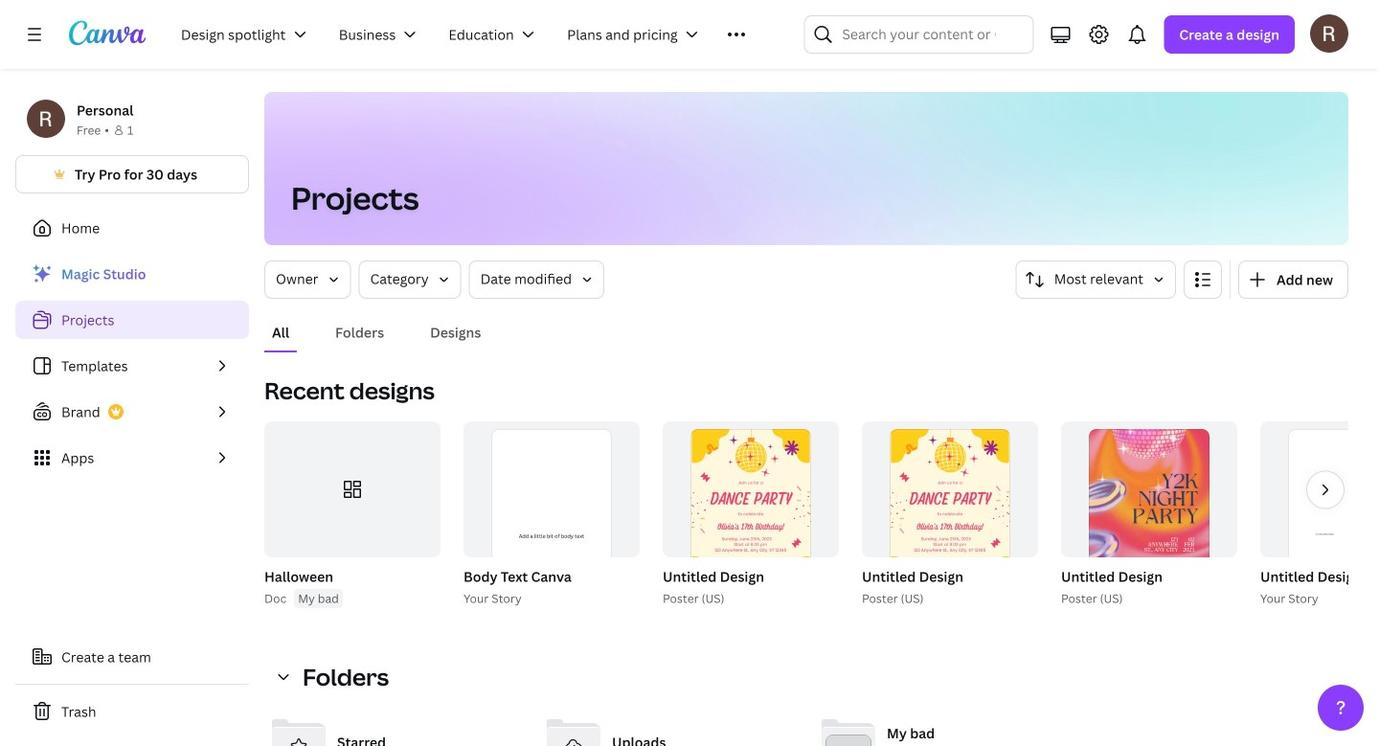 Task type: describe. For each thing, give the bounding box(es) containing it.
10 group from the left
[[1256, 421, 1379, 643]]

Category button
[[359, 260, 461, 299]]

7 group from the left
[[858, 421, 1038, 608]]

3 group from the left
[[460, 421, 640, 643]]

Date modified button
[[469, 260, 604, 299]]

Owner button
[[264, 260, 351, 299]]

4 group from the left
[[464, 421, 640, 643]]

6 group from the left
[[663, 421, 839, 590]]



Task type: locate. For each thing, give the bounding box(es) containing it.
None search field
[[804, 15, 1034, 54]]

top level navigation element
[[169, 15, 758, 54], [169, 15, 758, 54]]

ritika waknis image
[[1310, 14, 1348, 52]]

list
[[15, 255, 249, 477]]

9 group from the left
[[1057, 421, 1237, 608]]

2 group from the left
[[264, 421, 441, 557]]

Search search field
[[842, 16, 995, 53]]

1 group from the left
[[260, 421, 441, 608]]

8 group from the left
[[862, 421, 1038, 590]]

group
[[260, 421, 441, 608], [264, 421, 441, 557], [460, 421, 640, 643], [464, 421, 640, 643], [659, 421, 839, 608], [663, 421, 839, 590], [858, 421, 1038, 608], [862, 421, 1038, 590], [1057, 421, 1237, 608], [1256, 421, 1379, 643]]

5 group from the left
[[659, 421, 839, 608]]

Sort by button
[[1016, 260, 1176, 299]]



Task type: vqa. For each thing, say whether or not it's contained in the screenshot.
'Top level navigation' element
yes



